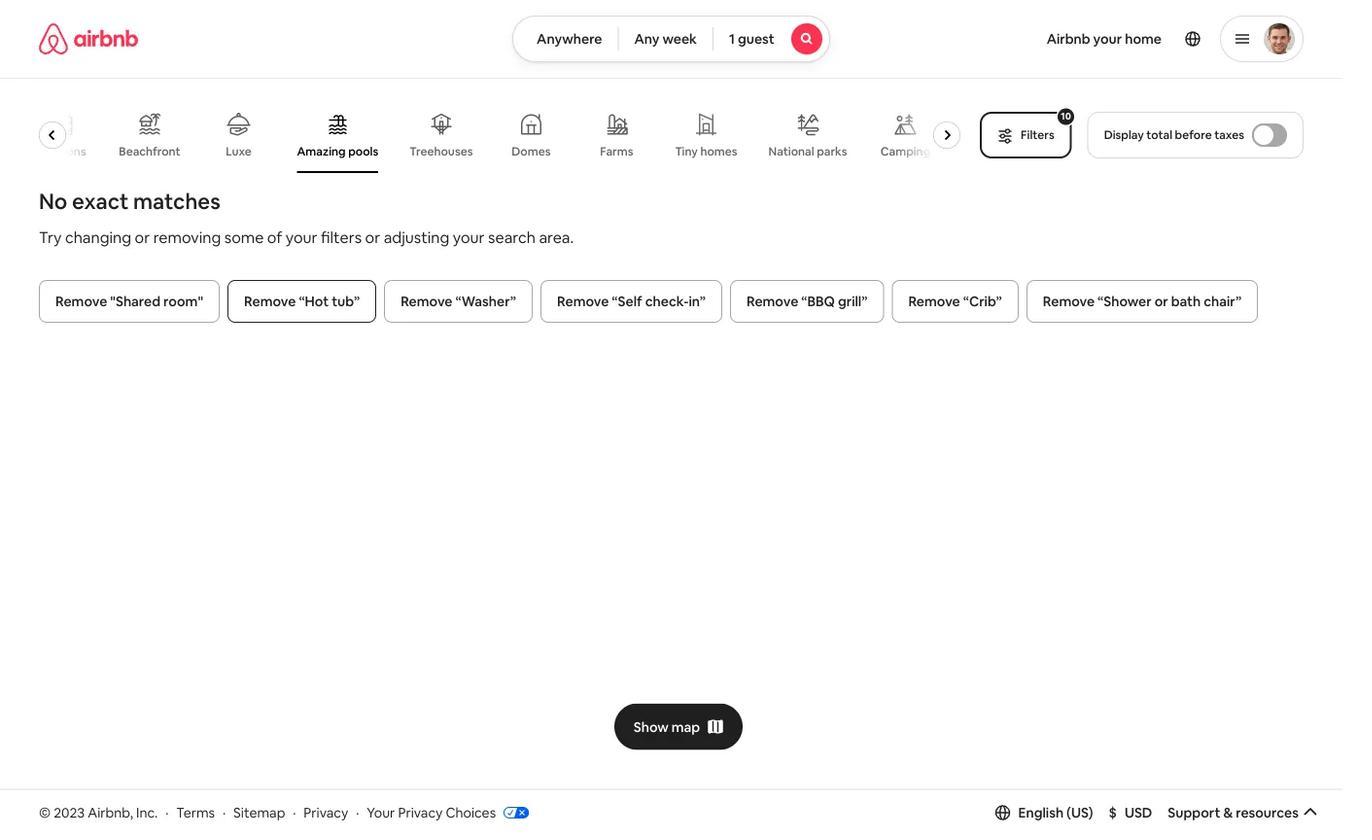 Task type: vqa. For each thing, say whether or not it's contained in the screenshot.
won't
no



Task type: describe. For each thing, give the bounding box(es) containing it.
beachfront
[[119, 144, 181, 159]]

tiny
[[676, 144, 699, 159]]

airbnb your home link
[[1036, 18, 1174, 59]]

show map button
[[614, 704, 743, 751]]

anywhere
[[537, 30, 603, 48]]

try
[[39, 227, 62, 247]]

inc.
[[136, 804, 158, 822]]

farms
[[601, 144, 634, 159]]

remove for remove "crib"
[[909, 293, 961, 310]]

no
[[39, 187, 67, 215]]

1 horizontal spatial your
[[453, 227, 485, 247]]

treehouses
[[410, 144, 474, 159]]

area.
[[539, 227, 574, 247]]

home
[[1126, 30, 1162, 48]]

remove "crib" link
[[892, 280, 1019, 323]]

remove for remove "shared room"
[[55, 293, 107, 310]]

taxes
[[1215, 127, 1245, 142]]

(us)
[[1067, 804, 1094, 822]]

anywhere button
[[513, 16, 619, 62]]

show map
[[634, 718, 701, 736]]

any week button
[[618, 16, 714, 62]]

remove for remove "bbq grill"
[[747, 293, 799, 310]]

display total before taxes button
[[1088, 112, 1304, 159]]

1
[[729, 30, 735, 48]]

or for remove
[[1155, 293, 1169, 310]]

sitemap link
[[234, 804, 285, 822]]

pools
[[349, 144, 379, 159]]

try changing or removing some of your filters or adjusting your search area.
[[39, 227, 574, 247]]

©
[[39, 804, 51, 822]]

resources
[[1236, 804, 1299, 822]]

filters button
[[981, 112, 1073, 159]]

tiny homes
[[676, 144, 738, 159]]

your privacy choices
[[367, 804, 496, 822]]

remove "shared room"
[[55, 293, 203, 310]]

homes
[[701, 144, 738, 159]]

of
[[267, 227, 282, 247]]

remove "crib"
[[909, 293, 1003, 310]]

filters
[[321, 227, 362, 247]]

mansions
[[36, 144, 87, 159]]

remove "bbq grill" link
[[730, 280, 885, 323]]

usd
[[1125, 804, 1153, 822]]

airbnb
[[1047, 30, 1091, 48]]

before
[[1176, 127, 1213, 142]]

display
[[1105, 127, 1145, 142]]

remove "shower or bath chair" link
[[1027, 280, 1259, 323]]

remove "bbq grill"
[[747, 293, 868, 310]]

english
[[1019, 804, 1064, 822]]

changing
[[65, 227, 131, 247]]

camping
[[881, 144, 931, 159]]

support
[[1169, 804, 1221, 822]]

grill"
[[838, 293, 868, 310]]

"hot
[[299, 293, 329, 310]]

1 horizontal spatial or
[[365, 227, 380, 247]]

choices
[[446, 804, 496, 822]]

$
[[1109, 804, 1118, 822]]

2023
[[54, 804, 85, 822]]

your
[[367, 804, 395, 822]]

your inside profile element
[[1094, 30, 1123, 48]]

search
[[488, 227, 536, 247]]

show
[[634, 718, 669, 736]]

"washer"
[[456, 293, 516, 310]]

support & resources button
[[1169, 804, 1319, 822]]

some
[[224, 227, 264, 247]]

terms · sitemap · privacy
[[176, 804, 348, 822]]

chair"
[[1204, 293, 1242, 310]]

"crib"
[[964, 293, 1003, 310]]

sitemap
[[234, 804, 285, 822]]

2 · from the left
[[223, 804, 226, 822]]

profile element
[[854, 0, 1304, 78]]

1 guest button
[[713, 16, 831, 62]]

remove for remove "washer"
[[401, 293, 453, 310]]

remove "hot tub"
[[244, 293, 360, 310]]

3 · from the left
[[293, 804, 296, 822]]

4 · from the left
[[356, 804, 359, 822]]



Task type: locate. For each thing, give the bounding box(es) containing it.
privacy
[[304, 804, 348, 822], [398, 804, 443, 822]]

&
[[1224, 804, 1234, 822]]

tub"
[[332, 293, 360, 310]]

remove inside remove "shared room" 'link'
[[55, 293, 107, 310]]

english (us)
[[1019, 804, 1094, 822]]

total
[[1147, 127, 1173, 142]]

room"
[[164, 293, 203, 310]]

or right filters
[[365, 227, 380, 247]]

no exact matches
[[39, 187, 221, 215]]

any
[[635, 30, 660, 48]]

check-
[[645, 293, 689, 310]]

remove left "bbq
[[747, 293, 799, 310]]

your right of
[[286, 227, 318, 247]]

· right inc.
[[166, 804, 169, 822]]

remove inside remove "hot tub" link
[[244, 293, 296, 310]]

remove inside remove "self check-in" link
[[557, 293, 609, 310]]

remove inside remove "crib" link
[[909, 293, 961, 310]]

amazing pools
[[298, 144, 379, 159]]

2 privacy from the left
[[398, 804, 443, 822]]

amazing
[[298, 144, 346, 159]]

national
[[769, 144, 815, 159]]

$ usd
[[1109, 804, 1153, 822]]

your
[[1094, 30, 1123, 48], [286, 227, 318, 247], [453, 227, 485, 247]]

1 guest
[[729, 30, 775, 48]]

remove for remove "self check-in"
[[557, 293, 609, 310]]

guest
[[738, 30, 775, 48]]

group containing national parks
[[34, 97, 969, 173]]

· left 'your'
[[356, 804, 359, 822]]

map
[[672, 718, 701, 736]]

· right terms
[[223, 804, 226, 822]]

2 horizontal spatial or
[[1155, 293, 1169, 310]]

terms link
[[176, 804, 215, 822]]

privacy left 'your'
[[304, 804, 348, 822]]

or for try
[[135, 227, 150, 247]]

your left search
[[453, 227, 485, 247]]

None search field
[[513, 16, 831, 62]]

in"
[[689, 293, 706, 310]]

exact
[[72, 187, 129, 215]]

1 horizontal spatial privacy
[[398, 804, 443, 822]]

7 remove from the left
[[1043, 293, 1095, 310]]

remove left "shared
[[55, 293, 107, 310]]

1 privacy from the left
[[304, 804, 348, 822]]

"shared
[[110, 293, 161, 310]]

privacy right 'your'
[[398, 804, 443, 822]]

support & resources
[[1169, 804, 1299, 822]]

1 remove from the left
[[55, 293, 107, 310]]

remove left "hot
[[244, 293, 296, 310]]

remove "shared room" link
[[39, 280, 220, 323]]

english (us) button
[[996, 804, 1094, 822]]

any week
[[635, 30, 697, 48]]

6 remove from the left
[[909, 293, 961, 310]]

week
[[663, 30, 697, 48]]

matches
[[133, 187, 221, 215]]

"bbq
[[802, 293, 835, 310]]

remove inside remove "bbq grill" 'link'
[[747, 293, 799, 310]]

or down no exact matches
[[135, 227, 150, 247]]

4 remove from the left
[[557, 293, 609, 310]]

2 remove from the left
[[244, 293, 296, 310]]

remove left "self
[[557, 293, 609, 310]]

your privacy choices link
[[367, 804, 529, 823]]

remove for remove "hot tub"
[[244, 293, 296, 310]]

remove left "shower
[[1043, 293, 1095, 310]]

· left privacy link
[[293, 804, 296, 822]]

domes
[[512, 144, 551, 159]]

your left home
[[1094, 30, 1123, 48]]

national parks
[[769, 144, 848, 159]]

display total before taxes
[[1105, 127, 1245, 142]]

3 remove from the left
[[401, 293, 453, 310]]

adjusting
[[384, 227, 450, 247]]

remove "self check-in" link
[[541, 280, 723, 323]]

bath
[[1172, 293, 1201, 310]]

© 2023 airbnb, inc. ·
[[39, 804, 169, 822]]

or left bath
[[1155, 293, 1169, 310]]

remove inside remove "shower or bath chair" link
[[1043, 293, 1095, 310]]

none search field containing anywhere
[[513, 16, 831, 62]]

remove "hot tub" link
[[228, 280, 377, 323]]

"self
[[612, 293, 643, 310]]

"shower
[[1098, 293, 1152, 310]]

airbnb,
[[88, 804, 133, 822]]

remove "shower or bath chair"
[[1043, 293, 1242, 310]]

1 · from the left
[[166, 804, 169, 822]]

remove inside remove "washer" link
[[401, 293, 453, 310]]

0 horizontal spatial your
[[286, 227, 318, 247]]

5 remove from the left
[[747, 293, 799, 310]]

remove "washer"
[[401, 293, 516, 310]]

luxe
[[226, 144, 252, 159]]

parks
[[818, 144, 848, 159]]

remove left "crib" at the top right of the page
[[909, 293, 961, 310]]

0 horizontal spatial privacy
[[304, 804, 348, 822]]

terms
[[176, 804, 215, 822]]

or
[[135, 227, 150, 247], [365, 227, 380, 247], [1155, 293, 1169, 310]]

remove for remove "shower or bath chair"
[[1043, 293, 1095, 310]]

2 horizontal spatial your
[[1094, 30, 1123, 48]]

remove "self check-in"
[[557, 293, 706, 310]]

0 horizontal spatial or
[[135, 227, 150, 247]]

·
[[166, 804, 169, 822], [223, 804, 226, 822], [293, 804, 296, 822], [356, 804, 359, 822]]

remove
[[55, 293, 107, 310], [244, 293, 296, 310], [401, 293, 453, 310], [557, 293, 609, 310], [747, 293, 799, 310], [909, 293, 961, 310], [1043, 293, 1095, 310]]

privacy link
[[304, 804, 348, 822]]

group
[[34, 97, 969, 173]]

remove left the "washer"
[[401, 293, 453, 310]]

airbnb your home
[[1047, 30, 1162, 48]]

removing
[[153, 227, 221, 247]]



